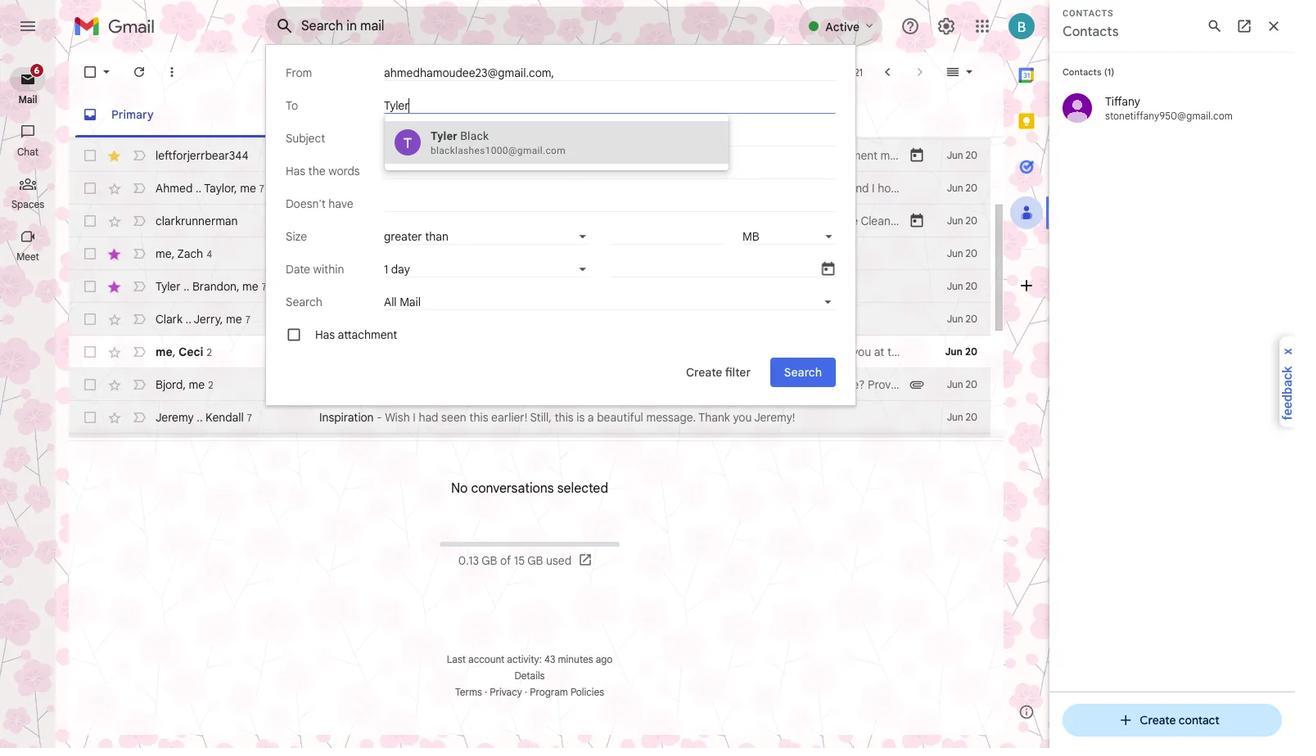 Task type: vqa. For each thing, say whether or not it's contained in the screenshot.
starting
no



Task type: describe. For each thing, give the bounding box(es) containing it.
search inside button
[[785, 365, 822, 380]]

10 row from the top
[[69, 434, 991, 467]]

hey bjord, looks like your notebook is on your desk. do you want me to ship it to your house? provide me all the information that is found on this page. link
[[319, 377, 1162, 393]]

20 for ceci
[[966, 346, 978, 358]]

me left all
[[910, 378, 926, 392]]

sound?
[[1256, 345, 1294, 360]]

2 gb from the left
[[528, 554, 543, 569]]

projects
[[407, 247, 450, 261]]

tyler .. brandon , me 7
[[156, 279, 267, 294]]

the inside "link"
[[944, 378, 961, 392]]

, up clark .. jerry , me 7
[[237, 279, 240, 294]]

from
[[1117, 345, 1141, 360]]

.. for kendall
[[197, 410, 203, 425]]

doesn't have
[[286, 197, 354, 211]]

your left desk.
[[597, 378, 620, 392]]

6
[[34, 65, 39, 76]]

list
[[372, 247, 391, 261]]

primary
[[111, 107, 154, 122]]

selected
[[558, 481, 609, 498]]

terms
[[455, 686, 482, 699]]

toggle split pane mode image
[[945, 64, 962, 80]]

carpool
[[600, 345, 640, 360]]

0 horizontal spatial search
[[286, 295, 323, 310]]

jun for zach
[[947, 247, 964, 260]]

promotions tab
[[276, 92, 482, 138]]

to left ship
[[740, 378, 751, 392]]

size
[[286, 229, 307, 244]]

20 for me
[[966, 378, 978, 391]]

movie
[[470, 148, 501, 163]]

jun for me
[[947, 378, 964, 391]]

jun 20 for jerry
[[947, 313, 978, 325]]

all mail option
[[384, 295, 820, 310]]

calendar event image for leftforjerrbear344
[[909, 147, 926, 164]]

ago
[[596, 654, 613, 666]]

had
[[419, 410, 439, 425]]

ahmed .. taylor , me 7
[[156, 181, 265, 195]]

jun for kendall
[[947, 411, 964, 423]]

invitation: element movie @ tue jun 20, 2023 5pm - 6pm (pdt) (klobrad84@gmail.com) link
[[319, 147, 901, 164]]

subject
[[286, 131, 325, 146]]

inspiration
[[319, 410, 374, 425]]

clarkrunnerman row
[[69, 205, 991, 238]]

meet
[[823, 345, 850, 360]]

the right has
[[308, 164, 326, 179]]

filter
[[725, 365, 751, 380]]

have
[[441, 279, 467, 294]]

, down brandon
[[220, 312, 223, 326]]

2 · from the left
[[525, 686, 528, 699]]

the down all
[[368, 312, 385, 327]]

has the words
[[286, 164, 360, 179]]

plans
[[418, 182, 442, 194]]

From text field
[[384, 65, 836, 81]]

20 for jerry
[[966, 313, 978, 325]]

6 link
[[10, 63, 46, 92]]

jun 20 for brandon
[[947, 280, 978, 292]]

2 for me
[[208, 379, 213, 391]]

details
[[515, 670, 545, 682]]

row containing leftforjerrbear344
[[69, 139, 991, 172]]

tab list left we
[[1004, 52, 1050, 690]]

social
[[526, 107, 559, 122]]

primary tab
[[69, 92, 274, 138]]

party!:)
[[374, 182, 407, 194]]

eu:
[[319, 279, 337, 294]]

221 button
[[793, 57, 870, 87]]

do
[[654, 378, 668, 392]]

have
[[329, 197, 354, 211]]

0 horizontal spatial ahmed
[[156, 181, 193, 195]]

ceci,
[[398, 345, 424, 360]]

tara & ahmed
[[454, 182, 516, 194]]

no conversations selected
[[451, 481, 609, 498]]

page.
[[1133, 378, 1162, 392]]

invitation:
[[372, 148, 423, 163]]

navigation containing mail
[[0, 52, 57, 749]]

information
[[964, 378, 1023, 392]]

mail inside all mail list box
[[400, 295, 421, 310]]

tyler for ..
[[156, 279, 181, 294]]

jun 20 inside clarkrunnerman row
[[947, 215, 978, 227]]

To text field
[[384, 97, 836, 114]]

program policies link
[[530, 686, 605, 699]]

row containing ahmed
[[69, 172, 991, 205]]

no conversations selected main content
[[69, 0, 1296, 736]]

jun for taylor
[[947, 182, 964, 194]]

jun for ceci
[[946, 346, 963, 358]]

is right notebook
[[570, 378, 578, 392]]

20 for taylor
[[966, 182, 978, 194]]

minutes
[[558, 654, 594, 666]]

looks
[[438, 378, 468, 392]]

list of projects link
[[319, 246, 901, 262]]

clark
[[156, 312, 183, 326]]

all
[[929, 378, 941, 392]]

eu: smartphones must have user-replaceable batteries by 2027 link
[[319, 278, 901, 295]]

wondering
[[456, 345, 511, 360]]

row containing jeremy
[[69, 401, 991, 434]]

clark .. jerry , me 7
[[156, 312, 251, 326]]

(pdt)
[[669, 148, 698, 163]]

jun for brandon
[[947, 280, 964, 292]]

the left "potluck"
[[656, 345, 674, 360]]

found
[[1061, 378, 1092, 392]]

20 inside clarkrunnerman row
[[966, 215, 978, 227]]

20 for kendall
[[966, 411, 978, 423]]

is left found
[[1050, 378, 1059, 392]]

bjord , me 2
[[156, 377, 213, 392]]

all
[[384, 295, 397, 310]]

hey for hey bjord, looks like your notebook is on your desk. do you want me to ship it to your house? provide me all the information that is found on this page.
[[381, 378, 401, 392]]

create
[[686, 365, 723, 380]]

jun for jerry
[[947, 313, 964, 325]]

&
[[475, 182, 482, 194]]

used
[[546, 554, 572, 569]]

cleaning
[[319, 312, 365, 327]]

15
[[514, 554, 525, 569]]

details link
[[515, 670, 545, 682]]

1 gb from the left
[[482, 554, 498, 569]]

wish
[[385, 410, 410, 425]]

mb option
[[743, 229, 822, 244]]

activity:
[[507, 654, 542, 666]]

tyler for black
[[431, 129, 457, 143]]

was
[[433, 345, 453, 360]]

0.13
[[459, 554, 479, 569]]

weekend
[[528, 182, 569, 194]]

jun 20 for kendall
[[947, 411, 978, 423]]

7 for brandon
[[262, 281, 267, 293]]

jun inside clarkrunnerman row
[[947, 215, 964, 227]]

tyler black blacklashes1000@gmail.com
[[431, 129, 566, 156]]

1 horizontal spatial i
[[427, 345, 430, 360]]

cleaning the office link
[[319, 311, 901, 328]]

tara
[[454, 182, 473, 194]]

support image
[[901, 16, 921, 36]]

Doesn't have text field
[[384, 196, 836, 212]]

, left ceci
[[173, 344, 176, 359]]

near
[[948, 345, 971, 360]]

element
[[425, 148, 468, 163]]

2 horizontal spatial -
[[691, 181, 696, 196]]

a
[[588, 410, 594, 425]]

last
[[447, 654, 466, 666]]

follow link to manage storage image
[[578, 553, 595, 570]]

still,
[[530, 410, 552, 425]]

jerry
[[194, 312, 220, 326]]

calendar event image for clarkrunnerman
[[909, 213, 926, 229]]

blacklashes1000@gmail.com
[[431, 145, 566, 156]]

clarkrunnerman
[[156, 214, 238, 229]]

jeremy .. kendall 7
[[156, 410, 252, 425]]

the right 'at'
[[888, 345, 905, 360]]

all mail
[[384, 295, 421, 310]]

is left a at the bottom of page
[[577, 410, 585, 425]]

Search in mail text field
[[301, 18, 697, 34]]

jun 20 for ceci
[[946, 346, 978, 358]]

mail heading
[[0, 93, 56, 106]]

taylor
[[204, 181, 234, 195]]

0 horizontal spatial i
[[413, 410, 416, 425]]

if
[[514, 345, 521, 360]]

policies
[[571, 686, 605, 699]]

side panel section
[[1004, 52, 1050, 736]]



Task type: locate. For each thing, give the bounding box(es) containing it.
, left zach
[[172, 246, 175, 261]]

9 row from the top
[[69, 401, 991, 434]]

1 vertical spatial tyler
[[156, 279, 181, 294]]

tyler inside tyler black blacklashes1000@gmail.com
[[431, 129, 457, 143]]

me right taylor
[[240, 181, 256, 195]]

8 row from the top
[[69, 369, 1162, 401]]

you right do
[[671, 378, 690, 392]]

your inside hey ceci, i was wondering if you wanted to carpool to the potluck this saturday? i can meet you at the costco near your house, and we can go from there. how does that sound? link
[[974, 345, 997, 360]]

we
[[1061, 345, 1076, 360]]

user-
[[470, 279, 499, 294]]

1 horizontal spatial ·
[[525, 686, 528, 699]]

cleaning the office
[[319, 312, 420, 327]]

0 vertical spatial calendar event image
[[909, 147, 926, 164]]

mail inside mail heading
[[18, 93, 37, 106]]

calendar event image inside row
[[909, 147, 926, 164]]

ahmed right &
[[484, 182, 516, 194]]

None checkbox
[[82, 64, 98, 80], [82, 147, 98, 164], [82, 180, 98, 197], [82, 213, 98, 229], [82, 311, 98, 328], [82, 377, 98, 393], [82, 64, 98, 80], [82, 147, 98, 164], [82, 180, 98, 197], [82, 213, 98, 229], [82, 311, 98, 328], [82, 377, 98, 393]]

.. left brandon
[[184, 279, 190, 294]]

this inside "link"
[[1111, 378, 1130, 392]]

1 vertical spatial -
[[691, 181, 696, 196]]

it
[[778, 378, 785, 392]]

221
[[849, 66, 863, 78]]

to right carpool
[[643, 345, 654, 360]]

replaceable
[[499, 279, 563, 294]]

1 horizontal spatial -
[[634, 148, 640, 163]]

7 inside clark .. jerry , me 7
[[245, 313, 251, 326]]

row down still,
[[69, 434, 991, 467]]

1 horizontal spatial of
[[501, 554, 511, 569]]

- right 5pm
[[634, 148, 640, 163]]

calendar event image
[[909, 147, 926, 164], [909, 213, 926, 229]]

0 horizontal spatial of
[[394, 247, 404, 261]]

create filter link
[[673, 358, 764, 387]]

7 for taylor
[[260, 182, 265, 195]]

navigation
[[0, 52, 57, 749]]

- left wish
[[377, 410, 382, 425]]

7 inside jeremy .. kendall 7
[[247, 412, 252, 424]]

social tab
[[483, 92, 690, 138]]

tyler inside row
[[156, 279, 181, 294]]

@
[[504, 148, 515, 163]]

earlier!
[[492, 410, 528, 425]]

1 vertical spatial search
[[785, 365, 822, 380]]

7 right brandon
[[262, 281, 267, 293]]

you
[[524, 345, 543, 360], [853, 345, 872, 360], [671, 378, 690, 392], [733, 410, 752, 425]]

privacy link
[[490, 686, 523, 699]]

your right like
[[492, 378, 515, 392]]

1 on from the left
[[581, 378, 594, 392]]

office
[[388, 312, 420, 327]]

me right brandon
[[243, 279, 259, 294]]

chat heading
[[0, 146, 56, 159]]

at
[[875, 345, 885, 360]]

the right all
[[944, 378, 961, 392]]

seen
[[442, 410, 467, 425]]

bjord,
[[404, 378, 435, 392]]

gmail image
[[74, 10, 163, 43]]

1 horizontal spatial that
[[1232, 345, 1253, 360]]

search down eu:
[[286, 295, 323, 310]]

meet heading
[[0, 251, 56, 264]]

hey left ceci,
[[375, 345, 395, 360]]

0 horizontal spatial that
[[1026, 378, 1047, 392]]

, down leftforjerrbear344
[[234, 181, 237, 195]]

me right the want
[[721, 378, 737, 392]]

- right party!
[[691, 181, 696, 196]]

5 row from the top
[[69, 270, 991, 303]]

7 inside ahmed .. taylor , me 7
[[260, 182, 265, 195]]

hey left bjord,
[[381, 378, 401, 392]]

20
[[966, 149, 978, 161], [966, 182, 978, 194], [966, 215, 978, 227], [966, 247, 978, 260], [966, 280, 978, 292], [966, 313, 978, 325], [966, 346, 978, 358], [966, 378, 978, 391], [966, 411, 978, 423]]

2 vertical spatial -
[[377, 410, 382, 425]]

0 vertical spatial 2
[[207, 346, 212, 358]]

row down clarkrunnerman row
[[69, 270, 991, 303]]

2027
[[631, 279, 657, 294]]

date within
[[286, 262, 344, 277]]

1 horizontal spatial mail
[[400, 295, 421, 310]]

your
[[974, 345, 997, 360], [492, 378, 515, 392], [597, 378, 620, 392], [801, 378, 825, 392]]

terms link
[[455, 686, 482, 699]]

you inside "link"
[[671, 378, 690, 392]]

this up create filter in the right of the page
[[718, 345, 737, 360]]

program
[[530, 686, 568, 699]]

2 inside bjord , me 2
[[208, 379, 213, 391]]

list box
[[385, 121, 729, 164]]

hey ceci, i was wondering if you wanted to carpool to the potluck this saturday? i can meet you at the costco near your house, and we can go from there. how does that sound? link
[[319, 344, 1296, 360]]

gb right 15
[[528, 554, 543, 569]]

all mail list box
[[384, 294, 836, 310]]

can left meet
[[801, 345, 820, 360]]

jeremy!
[[755, 410, 796, 425]]

smartphones
[[340, 279, 410, 294]]

Search in mail search field
[[265, 7, 775, 46]]

0 horizontal spatial mail
[[18, 93, 37, 106]]

Size value text field
[[610, 229, 723, 245]]

, down me , ceci 2
[[183, 377, 186, 392]]

2 up jeremy .. kendall 7 at the left of the page
[[208, 379, 213, 391]]

6pm
[[643, 148, 666, 163]]

0 vertical spatial mail
[[18, 93, 37, 106]]

create filter
[[686, 365, 751, 380]]

that inside "link"
[[1026, 378, 1047, 392]]

2 horizontal spatial i
[[796, 345, 798, 360]]

refresh image
[[131, 64, 147, 80]]

tue
[[517, 148, 536, 163]]

Has the words text field
[[386, 163, 836, 179]]

is
[[570, 378, 578, 392], [1050, 378, 1059, 392], [577, 410, 585, 425]]

row up do
[[69, 336, 1296, 369]]

i right 'saturday?'
[[796, 345, 798, 360]]

7 right jerry
[[245, 313, 251, 326]]

1 horizontal spatial tyler
[[431, 129, 457, 143]]

jun 20 for taylor
[[947, 182, 978, 194]]

black
[[460, 129, 489, 143]]

.. left jerry
[[186, 312, 192, 326]]

hey bjord, looks like your notebook is on your desk. do you want me to ship it to your house? provide me all the information that is found on this page.
[[381, 378, 1162, 392]]

0 vertical spatial tyler
[[431, 129, 457, 143]]

main menu image
[[18, 16, 38, 36]]

2 row from the top
[[69, 139, 991, 172]]

row containing clark
[[69, 303, 991, 336]]

jun 20 for me
[[947, 378, 978, 391]]

i left had at the left of the page
[[413, 410, 416, 425]]

invitation: element movie @ tue jun 20, 2023 5pm - 6pm (pdt) (klobrad84@gmail.com)
[[372, 148, 825, 163]]

on up a at the bottom of page
[[581, 378, 594, 392]]

1 horizontal spatial search
[[785, 365, 822, 380]]

no
[[451, 481, 468, 498]]

meet
[[16, 251, 39, 263]]

0.13 gb of 15 gb used
[[459, 554, 572, 569]]

date
[[286, 262, 310, 277]]

me right bjord
[[189, 377, 205, 392]]

4 row from the top
[[69, 238, 991, 270]]

Subject text field
[[384, 130, 836, 147]]

0 horizontal spatial ·
[[485, 686, 487, 699]]

0 vertical spatial hey
[[375, 345, 395, 360]]

1 vertical spatial calendar event image
[[909, 213, 926, 229]]

saturday?
[[740, 345, 793, 360]]

jeremy
[[156, 410, 194, 425]]

tab list up tue
[[69, 92, 1004, 138]]

tyler up the clark
[[156, 279, 181, 294]]

mail up 'office'
[[400, 295, 421, 310]]

row up replaceable
[[69, 238, 991, 270]]

1 horizontal spatial can
[[1078, 345, 1098, 360]]

account
[[469, 654, 505, 666]]

kendall
[[206, 410, 244, 425]]

.. for taylor
[[196, 181, 202, 195]]

20,
[[560, 148, 577, 163]]

housewarming
[[577, 181, 655, 196]]

tyler up element in the top left of the page
[[431, 129, 457, 143]]

0 vertical spatial search
[[286, 295, 323, 310]]

thank
[[699, 410, 731, 425]]

0 vertical spatial that
[[1232, 345, 1253, 360]]

of right list
[[394, 247, 404, 261]]

row containing tyler
[[69, 270, 991, 303]]

7 for jerry
[[245, 313, 251, 326]]

hey inside hey bjord, looks like your notebook is on your desk. do you want me to ship it to your house? provide me all the information that is found on this page. "link"
[[381, 378, 401, 392]]

calendar event image inside clarkrunnerman row
[[909, 213, 926, 229]]

house?
[[827, 378, 865, 392]]

your right near
[[974, 345, 997, 360]]

· down details link
[[525, 686, 528, 699]]

house,
[[1000, 345, 1035, 360]]

1 vertical spatial of
[[501, 554, 511, 569]]

me right jerry
[[226, 312, 242, 326]]

me left ceci
[[156, 344, 173, 359]]

1 row from the top
[[69, 106, 991, 139]]

43
[[545, 654, 556, 666]]

None checkbox
[[82, 246, 98, 262], [82, 278, 98, 295], [82, 344, 98, 360], [82, 410, 98, 426], [82, 246, 98, 262], [82, 278, 98, 295], [82, 344, 98, 360], [82, 410, 98, 426]]

leftforjerrbear344
[[156, 148, 249, 163]]

7 inside tyler .. brandon , me 7
[[262, 281, 267, 293]]

0 horizontal spatial can
[[801, 345, 820, 360]]

row down carpool
[[69, 369, 1162, 401]]

message.
[[647, 410, 696, 425]]

row up weekend at the top left of the page
[[69, 139, 991, 172]]

2 for ceci
[[207, 346, 212, 358]]

this right seen
[[470, 410, 489, 425]]

0 horizontal spatial on
[[581, 378, 594, 392]]

hey for hey ceci, i was wondering if you wanted to carpool to the potluck this saturday? i can meet you at the costco near your house, and we can go from there. how does that sound? 
[[375, 345, 395, 360]]

that right does
[[1232, 345, 1253, 360]]

search down hey ceci, i was wondering if you wanted to carpool to the potluck this saturday? i can meet you at the costco near your house, and we can go from there. how does that sound? link
[[785, 365, 822, 380]]

can left go
[[1078, 345, 1098, 360]]

you right if
[[524, 345, 543, 360]]

of left 15
[[501, 554, 511, 569]]

size unit list box
[[743, 229, 836, 245]]

(klobrad84@gmail.com)
[[701, 148, 825, 163]]

has
[[286, 164, 306, 179]]

2 on from the left
[[1095, 378, 1108, 392]]

your right it
[[801, 378, 825, 392]]

1 can from the left
[[801, 345, 820, 360]]

words
[[329, 164, 360, 179]]

ahmed up 'clarkrunnerman'
[[156, 181, 193, 195]]

mail
[[18, 93, 37, 106], [400, 295, 421, 310]]

3 row from the top
[[69, 172, 991, 205]]

1 calendar event image from the top
[[909, 147, 926, 164]]

2 calendar event image from the top
[[909, 213, 926, 229]]

6 row from the top
[[69, 303, 991, 336]]

housewarming party! -
[[577, 181, 699, 196]]

spaces heading
[[0, 198, 56, 211]]

.. for brandon
[[184, 279, 190, 294]]

2023
[[580, 148, 606, 163]]

tab list
[[1004, 52, 1050, 690], [69, 92, 1004, 138]]

potluck
[[677, 345, 715, 360]]

2 inside me , ceci 2
[[207, 346, 212, 358]]

1 vertical spatial mail
[[400, 295, 421, 310]]

ship
[[754, 378, 775, 392]]

0 horizontal spatial -
[[377, 410, 382, 425]]

row
[[69, 106, 991, 139], [69, 139, 991, 172], [69, 172, 991, 205], [69, 238, 991, 270], [69, 270, 991, 303], [69, 303, 991, 336], [69, 336, 1296, 369], [69, 369, 1162, 401], [69, 401, 991, 434], [69, 434, 991, 467]]

tab list inside no conversations selected main content
[[69, 92, 1004, 138]]

1 · from the left
[[485, 686, 487, 699]]

row down replaceable
[[69, 303, 991, 336]]

bjord
[[156, 377, 183, 392]]

this left page.
[[1111, 378, 1130, 392]]

row down notebook
[[69, 401, 991, 434]]

there.
[[1144, 345, 1175, 360]]

0 vertical spatial of
[[394, 247, 404, 261]]

more image
[[164, 64, 180, 80]]

1 vertical spatial 2
[[208, 379, 213, 391]]

1 vertical spatial that
[[1026, 378, 1047, 392]]

how
[[1178, 345, 1201, 360]]

1 vertical spatial hey
[[381, 378, 401, 392]]

0 vertical spatial -
[[634, 148, 640, 163]]

the
[[308, 164, 326, 179], [368, 312, 385, 327], [656, 345, 674, 360], [888, 345, 905, 360], [944, 378, 961, 392]]

me left zach
[[156, 246, 172, 261]]

has attachment image
[[909, 377, 926, 393]]

that down and
[[1026, 378, 1047, 392]]

-
[[634, 148, 640, 163], [691, 181, 696, 196], [377, 410, 382, 425]]

settings image
[[937, 16, 957, 36]]

1 horizontal spatial gb
[[528, 554, 543, 569]]

.. left kendall
[[197, 410, 203, 425]]

this right still,
[[555, 410, 574, 425]]

1 horizontal spatial ahmed
[[484, 182, 516, 194]]

.. left taylor
[[196, 181, 202, 195]]

me
[[240, 181, 256, 195], [156, 246, 172, 261], [243, 279, 259, 294], [226, 312, 242, 326], [156, 344, 173, 359], [189, 377, 205, 392], [721, 378, 737, 392], [910, 378, 926, 392]]

2 right ceci
[[207, 346, 212, 358]]

ahmed
[[156, 181, 193, 195], [484, 182, 516, 194]]

· right terms link
[[485, 686, 487, 699]]

gb right 0.13
[[482, 554, 498, 569]]

search in mail image
[[270, 11, 300, 41]]

hey inside hey ceci, i was wondering if you wanted to carpool to the potluck this saturday? i can meet you at the costco near your house, and we can go from there. how does that sound? link
[[375, 345, 395, 360]]

you left 'at'
[[853, 345, 872, 360]]

on right found
[[1095, 378, 1108, 392]]

20 for brandon
[[966, 280, 978, 292]]

20 for zach
[[966, 247, 978, 260]]

Date text field
[[610, 261, 821, 278]]

7
[[260, 182, 265, 195], [262, 281, 267, 293], [245, 313, 251, 326], [247, 412, 252, 424]]

to right 'wanted'
[[587, 345, 597, 360]]

.. for jerry
[[186, 312, 192, 326]]

costco
[[908, 345, 945, 360]]

7 right kendall
[[247, 412, 252, 424]]

1 horizontal spatial on
[[1095, 378, 1108, 392]]

by
[[615, 279, 628, 294]]

jun 20 for zach
[[947, 247, 978, 260]]

hey
[[375, 345, 395, 360], [381, 378, 401, 392]]

mail down 6 link
[[18, 93, 37, 106]]

..
[[196, 181, 202, 195], [184, 279, 190, 294], [186, 312, 192, 326], [197, 410, 203, 425]]

tab list containing primary
[[69, 92, 1004, 138]]

0 horizontal spatial gb
[[482, 554, 498, 569]]

row down tue
[[69, 172, 991, 205]]

7 row from the top
[[69, 336, 1296, 369]]

0 horizontal spatial tyler
[[156, 279, 181, 294]]

to right it
[[788, 378, 798, 392]]

row up tue
[[69, 106, 991, 139]]

conversations
[[471, 481, 554, 498]]

you right thank
[[733, 410, 752, 425]]

i left was
[[427, 345, 430, 360]]

row containing bjord
[[69, 369, 1162, 401]]

eu: smartphones must have user-replaceable batteries by 2027
[[319, 279, 657, 294]]

this
[[718, 345, 737, 360], [1111, 378, 1130, 392], [470, 410, 489, 425], [555, 410, 574, 425]]

2 can from the left
[[1078, 345, 1098, 360]]

that
[[1232, 345, 1253, 360], [1026, 378, 1047, 392]]

brandon
[[192, 279, 237, 294]]

7 right taylor
[[260, 182, 265, 195]]

newer image
[[880, 64, 896, 80]]

2
[[207, 346, 212, 358], [208, 379, 213, 391]]

list box containing tyler
[[385, 121, 729, 164]]



